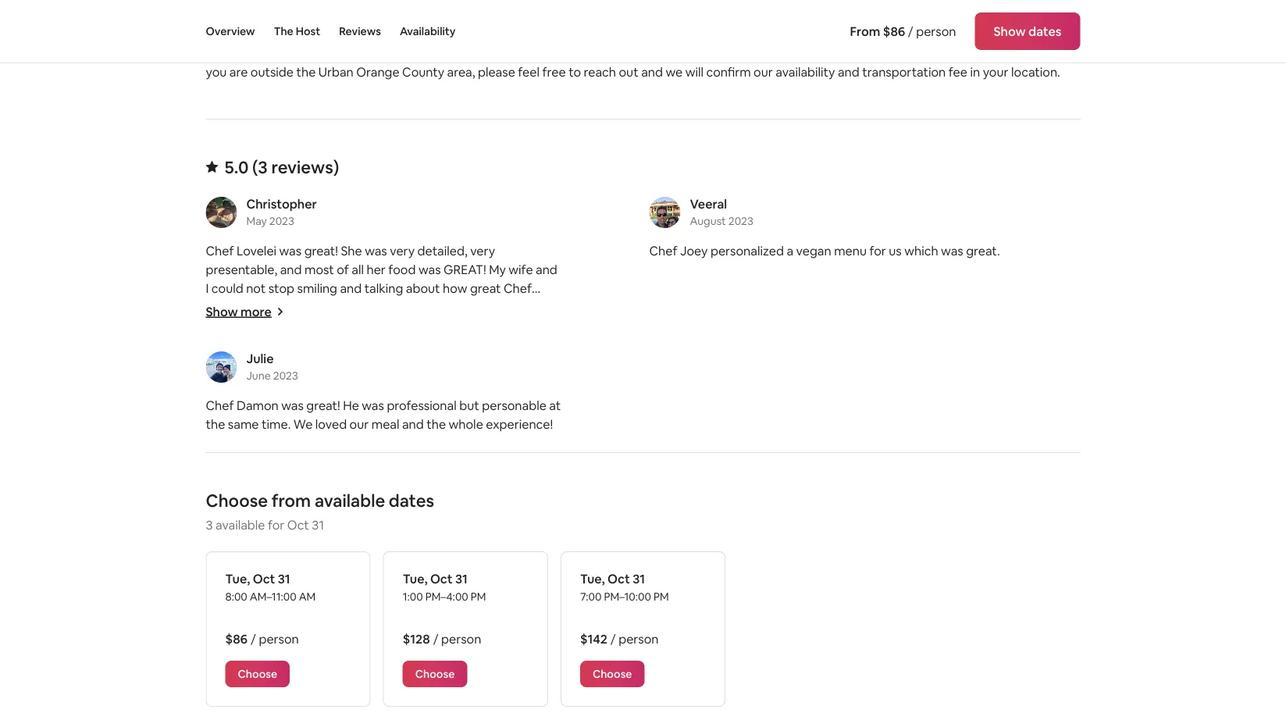 Task type: describe. For each thing, give the bounding box(es) containing it.
veeral
[[690, 196, 728, 212]]

christopher image
[[206, 197, 237, 228]]

stop
[[269, 280, 295, 296]]

leaving
[[908, 45, 949, 61]]

take
[[320, 45, 345, 61]]

report
[[1011, 9, 1034, 18]]

may
[[247, 214, 267, 228]]

most
[[305, 261, 334, 277]]

show more
[[206, 304, 272, 320]]

which
[[905, 243, 939, 259]]

$142 / person
[[581, 631, 659, 647]]

about
[[406, 280, 440, 296]]

and left we
[[642, 64, 663, 80]]

detailed,
[[418, 243, 468, 259]]

2023 for veeral
[[729, 214, 754, 228]]

reviews
[[339, 24, 381, 38]]

2 very from the left
[[471, 243, 495, 259]]

dining
[[980, 45, 1015, 61]]

without
[[861, 45, 906, 61]]

tue, oct 31 7:00 pm–10:00 pm
[[581, 571, 669, 604]]

chef lovelei was great! she was very detailed, very presentable, and most of all her food was great! my wife and i could not stop smiling and talking about how great chef lovelei's food tasted. chef lovelei was a great experience.
[[206, 243, 558, 315]]

place!
[[450, 45, 484, 61]]

dates inside choose from available dates 3 available for oct 31
[[389, 490, 435, 512]]

availability
[[400, 24, 456, 38]]

1:00
[[403, 590, 423, 604]]

more
[[241, 304, 272, 320]]

pm for $128 / person
[[471, 590, 486, 604]]

show dates link
[[976, 13, 1081, 50]]

personalized
[[711, 243, 784, 259]]

1 horizontal spatial great
[[470, 280, 501, 296]]

$142
[[581, 631, 608, 647]]

he
[[343, 397, 359, 413]]

was up "stop"
[[279, 243, 302, 259]]

1 vertical spatial available
[[216, 517, 265, 533]]

all
[[352, 261, 364, 277]]

loved
[[316, 416, 347, 432]]

0 vertical spatial of
[[979, 9, 987, 18]]

some
[[540, 45, 572, 61]]

5.0 (3 reviews)
[[225, 156, 339, 178]]

julie image
[[206, 352, 237, 383]]

you
[[206, 64, 227, 80]]

show for show dates
[[994, 23, 1027, 39]]

1 vertical spatial urban
[[319, 64, 354, 80]]

1 vertical spatial lovelei
[[361, 299, 401, 315]]

veeral august 2023
[[690, 196, 754, 228]]

/ for $86 / person
[[251, 631, 256, 647]]

a inside chef lovelei was great! she was very detailed, very presentable, and most of all her food was great! my wife and i could not stop smiling and talking about how great chef lovelei's food tasted. chef lovelei was a great experience.
[[429, 299, 435, 315]]

dates inside show dates link
[[1029, 23, 1062, 39]]

was right which
[[942, 243, 964, 259]]

error
[[1060, 9, 1076, 18]]

great! for he
[[307, 397, 340, 413]]

oct inside choose from available dates 3 available for oct 31
[[287, 517, 309, 533]]

her
[[367, 261, 386, 277]]

tasted.
[[287, 299, 327, 315]]

1 horizontal spatial available
[[315, 490, 385, 512]]

and up "stop"
[[280, 261, 302, 277]]

meal
[[372, 416, 400, 432]]

for for available
[[268, 517, 285, 533]]

0 horizontal spatial orange
[[357, 64, 400, 80]]

free
[[543, 64, 566, 80]]

chef damon was great! he was professional but personable at the same time. we loved our meal and the whole experience!
[[206, 397, 561, 432]]

june
[[247, 369, 271, 383]]

terms
[[956, 9, 978, 18]]

how
[[443, 280, 468, 296]]

$86 / person
[[225, 631, 299, 647]]

transportation
[[863, 64, 946, 80]]

has
[[793, 45, 812, 61]]

2023 for christopher
[[269, 214, 294, 228]]

vegan
[[797, 243, 832, 259]]

report a map error
[[1011, 9, 1076, 18]]

but
[[460, 397, 480, 413]]

talking
[[365, 280, 403, 296]]

experience!
[[486, 416, 553, 432]]

0 vertical spatial lovelei
[[237, 243, 277, 259]]

could
[[212, 280, 244, 296]]

1 vertical spatial will
[[686, 64, 704, 80]]

great!
[[444, 261, 487, 277]]

$128
[[403, 631, 430, 647]]

the left same
[[206, 416, 225, 432]]

choose from available dates 3 available for oct 31
[[206, 490, 435, 533]]

(3
[[252, 156, 268, 178]]

2 horizontal spatial your
[[984, 64, 1009, 80]]

0 vertical spatial $86
[[884, 23, 906, 39]]

chef down smiling
[[330, 299, 358, 315]]

pm–10:00
[[604, 590, 652, 604]]

our inside chef damon was great! he was professional but personable at the same time. we loved our meal and the whole experience!
[[350, 416, 369, 432]]

availability
[[776, 64, 836, 80]]

$128 / person
[[403, 631, 482, 647]]

0 horizontal spatial your
[[395, 45, 420, 61]]

tue, for $142
[[581, 571, 605, 587]]

the down professional
[[427, 416, 446, 432]]

personable
[[482, 397, 547, 413]]

list containing christopher
[[200, 196, 1087, 465]]

fee
[[949, 64, 968, 80]]

place
[[348, 45, 379, 61]]

map
[[1043, 9, 1058, 18]]

experience
[[232, 45, 296, 61]]

was up about
[[419, 261, 441, 277]]

tue, oct 31 8:00 am–11:00 am
[[225, 571, 316, 604]]

was down about
[[403, 299, 426, 315]]

christopher image
[[206, 197, 237, 228]]

i
[[206, 280, 209, 296]]

chef down wife
[[504, 280, 532, 296]]

discover
[[487, 45, 537, 61]]

feel
[[518, 64, 540, 80]]

1 vertical spatial in
[[971, 64, 981, 80]]

of inside this experience will take place in your own place! discover some of the wonders urban orange county has to offer without leaving your dining room. if you are outside the urban orange county area, please feel free to reach out and we will confirm our availability and transportation fee in your location.
[[574, 45, 586, 61]]

our inside this experience will take place in your own place! discover some of the wonders urban orange county has to offer without leaving your dining room. if you are outside the urban orange county area, please feel free to reach out and we will confirm our availability and transportation fee in your location.
[[754, 64, 773, 80]]

my
[[489, 261, 506, 277]]

wonders
[[611, 45, 661, 61]]

from $86 / person
[[851, 23, 957, 39]]

pm–4:00
[[426, 590, 469, 604]]

confirm
[[707, 64, 751, 80]]

overview
[[206, 24, 255, 38]]

0 horizontal spatial in
[[382, 45, 392, 61]]

reviews button
[[339, 0, 381, 63]]



Task type: vqa. For each thing, say whether or not it's contained in the screenshot.
Show more
yes



Task type: locate. For each thing, give the bounding box(es) containing it.
us
[[889, 243, 902, 259]]

2 vertical spatial a
[[429, 299, 435, 315]]

0 vertical spatial dates
[[1029, 23, 1062, 39]]

oct for $142 / person
[[608, 571, 630, 587]]

31 up pm–4:00
[[456, 571, 468, 587]]

0 horizontal spatial lovelei
[[237, 243, 277, 259]]

31 inside "tue, oct 31 7:00 pm–10:00 pm"
[[633, 571, 646, 587]]

31 for $86 / person
[[278, 571, 290, 587]]

availability button
[[400, 0, 456, 63]]

0 vertical spatial urban
[[664, 45, 699, 61]]

0 horizontal spatial great
[[438, 299, 469, 315]]

county left has
[[748, 45, 790, 61]]

the right outside at the left of page
[[297, 64, 316, 80]]

0 vertical spatial show
[[994, 23, 1027, 39]]

very
[[390, 243, 415, 259], [471, 243, 495, 259]]

our
[[754, 64, 773, 80], [350, 416, 369, 432]]

1 horizontal spatial in
[[971, 64, 981, 80]]

31 inside choose from available dates 3 available for oct 31
[[312, 517, 324, 533]]

1 horizontal spatial your
[[952, 45, 977, 61]]

1 vertical spatial county
[[403, 64, 445, 80]]

lovelei down 'talking'
[[361, 299, 401, 315]]

choose
[[206, 490, 268, 512]]

terms of use link
[[956, 9, 1002, 18]]

was up her
[[365, 243, 387, 259]]

oct inside the "tue, oct 31 1:00 pm–4:00 pm"
[[430, 571, 453, 587]]

0 vertical spatial great
[[470, 280, 501, 296]]

oct down from
[[287, 517, 309, 533]]

3 tue, from the left
[[581, 571, 605, 587]]

in right fee
[[971, 64, 981, 80]]

to right free
[[569, 64, 581, 80]]

your down dining
[[984, 64, 1009, 80]]

2 horizontal spatial tue,
[[581, 571, 605, 587]]

1 vertical spatial great
[[438, 299, 469, 315]]

2023 inside 'julie june 2023'
[[273, 369, 298, 383]]

31 inside tue, oct 31 8:00 am–11:00 am
[[278, 571, 290, 587]]

great down how
[[438, 299, 469, 315]]

tue, up 8:00
[[225, 571, 250, 587]]

a down about
[[429, 299, 435, 315]]

of left the 'use'
[[979, 9, 987, 18]]

0 vertical spatial to
[[815, 45, 828, 61]]

county
[[748, 45, 790, 61], [403, 64, 445, 80]]

chef for chef damon was great! he was professional but personable at the same time. we loved our meal and the whole experience!
[[206, 397, 234, 413]]

person down am–11:00
[[259, 631, 299, 647]]

1 horizontal spatial lovelei
[[361, 299, 401, 315]]

1 horizontal spatial county
[[748, 45, 790, 61]]

wife
[[509, 261, 533, 277]]

the
[[274, 24, 294, 38]]

tue, up 7:00
[[581, 571, 605, 587]]

oct inside tue, oct 31 8:00 am–11:00 am
[[253, 571, 275, 587]]

1 horizontal spatial for
[[870, 243, 887, 259]]

in
[[382, 45, 392, 61], [971, 64, 981, 80]]

31 for $128 / person
[[456, 571, 468, 587]]

1 horizontal spatial will
[[686, 64, 704, 80]]

food
[[389, 261, 416, 277], [257, 299, 284, 315]]

for down from
[[268, 517, 285, 533]]

terms of use
[[956, 9, 1002, 18]]

list
[[200, 196, 1087, 465]]

1 vertical spatial our
[[350, 416, 369, 432]]

orange
[[702, 45, 745, 61], [357, 64, 400, 80]]

1 horizontal spatial tue,
[[403, 571, 428, 587]]

person up leaving
[[917, 23, 957, 39]]

a left 'map'
[[1036, 9, 1041, 18]]

the host button
[[274, 0, 320, 63]]

chef for chef joey personalized a vegan menu for us which was great.
[[650, 243, 678, 259]]

your left own
[[395, 45, 420, 61]]

for inside choose from available dates 3 available for oct 31
[[268, 517, 285, 533]]

/ down am–11:00
[[251, 631, 256, 647]]

/ for $128 / person
[[433, 631, 439, 647]]

tue, inside the "tue, oct 31 1:00 pm–4:00 pm"
[[403, 571, 428, 587]]

tue,
[[225, 571, 250, 587], [403, 571, 428, 587], [581, 571, 605, 587]]

oct up am–11:00
[[253, 571, 275, 587]]

/ right $142
[[611, 631, 616, 647]]

1 pm from the left
[[471, 590, 486, 604]]

location.
[[1012, 64, 1061, 80]]

2 horizontal spatial a
[[1036, 9, 1041, 18]]

for
[[870, 243, 887, 259], [268, 517, 285, 533]]

presentable,
[[206, 261, 278, 277]]

2023
[[269, 214, 294, 228], [729, 214, 754, 228], [273, 369, 298, 383]]

$86 down 8:00
[[225, 631, 248, 647]]

and down all
[[340, 280, 362, 296]]

1 horizontal spatial very
[[471, 243, 495, 259]]

orange up confirm
[[702, 45, 745, 61]]

0 vertical spatial a
[[1036, 9, 1041, 18]]

host
[[296, 24, 320, 38]]

tue, up 1:00
[[403, 571, 428, 587]]

1 vertical spatial of
[[574, 45, 586, 61]]

and inside chef damon was great! he was professional but personable at the same time. we loved our meal and the whole experience!
[[402, 416, 424, 432]]

0 vertical spatial in
[[382, 45, 392, 61]]

31 up pm–10:00
[[633, 571, 646, 587]]

0 vertical spatial great!
[[304, 243, 338, 259]]

person down pm–10:00
[[619, 631, 659, 647]]

urban up we
[[664, 45, 699, 61]]

1 horizontal spatial dates
[[1029, 23, 1062, 39]]

1 vertical spatial show
[[206, 304, 238, 320]]

1 horizontal spatial to
[[815, 45, 828, 61]]

available right from
[[315, 490, 385, 512]]

pm for $142 / person
[[654, 590, 669, 604]]

0 vertical spatial our
[[754, 64, 773, 80]]

1 vertical spatial a
[[787, 243, 794, 259]]

5.0
[[225, 156, 249, 178]]

tue, inside "tue, oct 31 7:00 pm–10:00 pm"
[[581, 571, 605, 587]]

/ right $128
[[433, 631, 439, 647]]

0 horizontal spatial for
[[268, 517, 285, 533]]

0 horizontal spatial to
[[569, 64, 581, 80]]

2 vertical spatial of
[[337, 261, 349, 277]]

show inside list
[[206, 304, 238, 320]]

time.
[[262, 416, 291, 432]]

a
[[1036, 9, 1041, 18], [787, 243, 794, 259], [429, 299, 435, 315]]

our down 'he'
[[350, 416, 369, 432]]

person for $142 / person
[[619, 631, 659, 647]]

room.
[[1018, 45, 1052, 61]]

show dates
[[994, 23, 1062, 39]]

chef left joey
[[650, 243, 678, 259]]

this experience will take place in your own place! discover some of the wonders urban orange county has to offer without leaving your dining room. if you are outside the urban orange county area, please feel free to reach out and we will confirm our availability and transportation fee in your location.
[[206, 45, 1062, 80]]

0 vertical spatial food
[[389, 261, 416, 277]]

2023 for julie
[[273, 369, 298, 383]]

person down pm–4:00
[[441, 631, 482, 647]]

tue, for $86
[[225, 571, 250, 587]]

this
[[206, 45, 229, 61]]

are
[[230, 64, 248, 80]]

orange down place
[[357, 64, 400, 80]]

and right wife
[[536, 261, 558, 277]]

0 horizontal spatial tue,
[[225, 571, 250, 587]]

1 horizontal spatial our
[[754, 64, 773, 80]]

not
[[246, 280, 266, 296]]

31 up am–11:00
[[278, 571, 290, 587]]

0 horizontal spatial $86
[[225, 631, 248, 647]]

show inside show dates link
[[994, 23, 1027, 39]]

/ for $142 / person
[[611, 631, 616, 647]]

1 vertical spatial for
[[268, 517, 285, 533]]

1 horizontal spatial $86
[[884, 23, 906, 39]]

0 horizontal spatial food
[[257, 299, 284, 315]]

0 horizontal spatial urban
[[319, 64, 354, 80]]

2023 inside veeral august 2023
[[729, 214, 754, 228]]

overview button
[[206, 0, 255, 63]]

2023 down christopher
[[269, 214, 294, 228]]

chef
[[206, 243, 234, 259], [650, 243, 678, 259], [504, 280, 532, 296], [330, 299, 358, 315], [206, 397, 234, 413]]

from
[[272, 490, 311, 512]]

a left vegan
[[787, 243, 794, 259]]

2 tue, from the left
[[403, 571, 428, 587]]

2023 right the june
[[273, 369, 298, 383]]

1 vertical spatial dates
[[389, 490, 435, 512]]

pm inside the "tue, oct 31 1:00 pm–4:00 pm"
[[471, 590, 486, 604]]

0 horizontal spatial pm
[[471, 590, 486, 604]]

show more button
[[206, 304, 284, 320]]

great! up loved
[[307, 397, 340, 413]]

julie image
[[206, 352, 237, 383]]

0 horizontal spatial county
[[403, 64, 445, 80]]

reviews)
[[271, 156, 339, 178]]

0 horizontal spatial very
[[390, 243, 415, 259]]

1 vertical spatial orange
[[357, 64, 400, 80]]

1 very from the left
[[390, 243, 415, 259]]

will
[[299, 45, 317, 61], [686, 64, 704, 80]]

oct for $128 / person
[[430, 571, 453, 587]]

if
[[1055, 45, 1062, 61]]

oct inside "tue, oct 31 7:00 pm–10:00 pm"
[[608, 571, 630, 587]]

lovelei up presentable,
[[237, 243, 277, 259]]

tue, oct 31 1:00 pm–4:00 pm
[[403, 571, 486, 604]]

chef inside chef damon was great! he was professional but personable at the same time. we loved our meal and the whole experience!
[[206, 397, 234, 413]]

available down choose
[[216, 517, 265, 533]]

outside
[[251, 64, 294, 80]]

0 vertical spatial will
[[299, 45, 317, 61]]

for left us
[[870, 243, 887, 259]]

1 horizontal spatial urban
[[664, 45, 699, 61]]

for for personalized
[[870, 243, 887, 259]]

1 horizontal spatial of
[[574, 45, 586, 61]]

am
[[299, 590, 316, 604]]

will down host
[[299, 45, 317, 61]]

to
[[815, 45, 828, 61], [569, 64, 581, 80]]

$86 up "without"
[[884, 23, 906, 39]]

great! for she
[[304, 243, 338, 259]]

of right some
[[574, 45, 586, 61]]

0 horizontal spatial of
[[337, 261, 349, 277]]

show down could
[[206, 304, 238, 320]]

our right confirm
[[754, 64, 773, 80]]

pm right pm–10:00
[[654, 590, 669, 604]]

1 horizontal spatial pm
[[654, 590, 669, 604]]

0 horizontal spatial a
[[429, 299, 435, 315]]

2023 inside christopher may 2023
[[269, 214, 294, 228]]

pm right pm–4:00
[[471, 590, 486, 604]]

8:00
[[225, 590, 248, 604]]

same
[[228, 416, 259, 432]]

will right we
[[686, 64, 704, 80]]

show for show more
[[206, 304, 238, 320]]

chef up presentable,
[[206, 243, 234, 259]]

very up my
[[471, 243, 495, 259]]

map region
[[163, 0, 1163, 167]]

7:00
[[581, 590, 602, 604]]

1 horizontal spatial orange
[[702, 45, 745, 61]]

area,
[[447, 64, 475, 80]]

0 horizontal spatial dates
[[389, 490, 435, 512]]

very left detailed,
[[390, 243, 415, 259]]

0 horizontal spatial show
[[206, 304, 238, 320]]

reach
[[584, 64, 617, 80]]

0 vertical spatial orange
[[702, 45, 745, 61]]

great! inside chef damon was great! he was professional but personable at the same time. we loved our meal and the whole experience!
[[307, 397, 340, 413]]

1 tue, from the left
[[225, 571, 250, 587]]

1 horizontal spatial show
[[994, 23, 1027, 39]]

person
[[917, 23, 957, 39], [259, 631, 299, 647], [441, 631, 482, 647], [619, 631, 659, 647]]

/
[[909, 23, 914, 39], [251, 631, 256, 647], [433, 631, 439, 647], [611, 631, 616, 647]]

we
[[294, 416, 313, 432]]

of inside chef lovelei was great! she was very detailed, very presentable, and most of all her food was great! my wife and i could not stop smiling and talking about how great chef lovelei's food tasted. chef lovelei was a great experience.
[[337, 261, 349, 277]]

oct up pm–4:00
[[430, 571, 453, 587]]

she
[[341, 243, 362, 259]]

your
[[395, 45, 420, 61], [952, 45, 977, 61], [984, 64, 1009, 80]]

julie
[[247, 350, 274, 366]]

0 horizontal spatial our
[[350, 416, 369, 432]]

pm
[[471, 590, 486, 604], [654, 590, 669, 604]]

pm inside "tue, oct 31 7:00 pm–10:00 pm"
[[654, 590, 669, 604]]

person for $128 / person
[[441, 631, 482, 647]]

oct for $86 / person
[[253, 571, 275, 587]]

am–11:00
[[250, 590, 297, 604]]

own
[[423, 45, 447, 61]]

damon
[[237, 397, 279, 413]]

for inside list
[[870, 243, 887, 259]]

1 horizontal spatial a
[[787, 243, 794, 259]]

your up fee
[[952, 45, 977, 61]]

report a map error link
[[1011, 9, 1076, 18]]

31 for $142 / person
[[633, 571, 646, 587]]

lovelei's
[[206, 299, 254, 315]]

available
[[315, 490, 385, 512], [216, 517, 265, 533]]

veeral image
[[650, 197, 681, 228], [650, 197, 681, 228]]

and down offer
[[838, 64, 860, 80]]

2 horizontal spatial of
[[979, 9, 987, 18]]

31 inside the "tue, oct 31 1:00 pm–4:00 pm"
[[456, 571, 468, 587]]

was up we
[[281, 397, 304, 413]]

show down report
[[994, 23, 1027, 39]]

was right 'he'
[[362, 397, 384, 413]]

0 horizontal spatial available
[[216, 517, 265, 533]]

to right has
[[815, 45, 828, 61]]

august
[[690, 214, 727, 228]]

tue, inside tue, oct 31 8:00 am–11:00 am
[[225, 571, 250, 587]]

the up "reach"
[[589, 45, 609, 61]]

chef for chef lovelei was great! she was very detailed, very presentable, and most of all her food was great! my wife and i could not stop smiling and talking about how great chef lovelei's food tasted. chef lovelei was a great experience.
[[206, 243, 234, 259]]

tue, for $128
[[403, 571, 428, 587]]

person for $86 / person
[[259, 631, 299, 647]]

of left all
[[337, 261, 349, 277]]

food right her
[[389, 261, 416, 277]]

and down professional
[[402, 416, 424, 432]]

whole
[[449, 416, 484, 432]]

county down own
[[403, 64, 445, 80]]

chef up same
[[206, 397, 234, 413]]

urban down take
[[319, 64, 354, 80]]

1 horizontal spatial food
[[389, 261, 416, 277]]

31 up am
[[312, 517, 324, 533]]

in right place
[[382, 45, 392, 61]]

1 vertical spatial $86
[[225, 631, 248, 647]]

use
[[989, 9, 1002, 18]]

great down my
[[470, 280, 501, 296]]

oct up pm–10:00
[[608, 571, 630, 587]]

food down "stop"
[[257, 299, 284, 315]]

1 vertical spatial food
[[257, 299, 284, 315]]

2 pm from the left
[[654, 590, 669, 604]]

0 horizontal spatial will
[[299, 45, 317, 61]]

0 vertical spatial county
[[748, 45, 790, 61]]

great! inside chef lovelei was great! she was very detailed, very presentable, and most of all her food was great! my wife and i could not stop smiling and talking about how great chef lovelei's food tasted. chef lovelei was a great experience.
[[304, 243, 338, 259]]

/ up leaving
[[909, 23, 914, 39]]

great! up most
[[304, 243, 338, 259]]

0 vertical spatial available
[[315, 490, 385, 512]]

1 vertical spatial to
[[569, 64, 581, 80]]

great
[[470, 280, 501, 296], [438, 299, 469, 315]]

1 vertical spatial great!
[[307, 397, 340, 413]]

please
[[478, 64, 516, 80]]

great.
[[967, 243, 1001, 259]]

offer
[[830, 45, 858, 61]]

0 vertical spatial for
[[870, 243, 887, 259]]

2023 up personalized
[[729, 214, 754, 228]]



